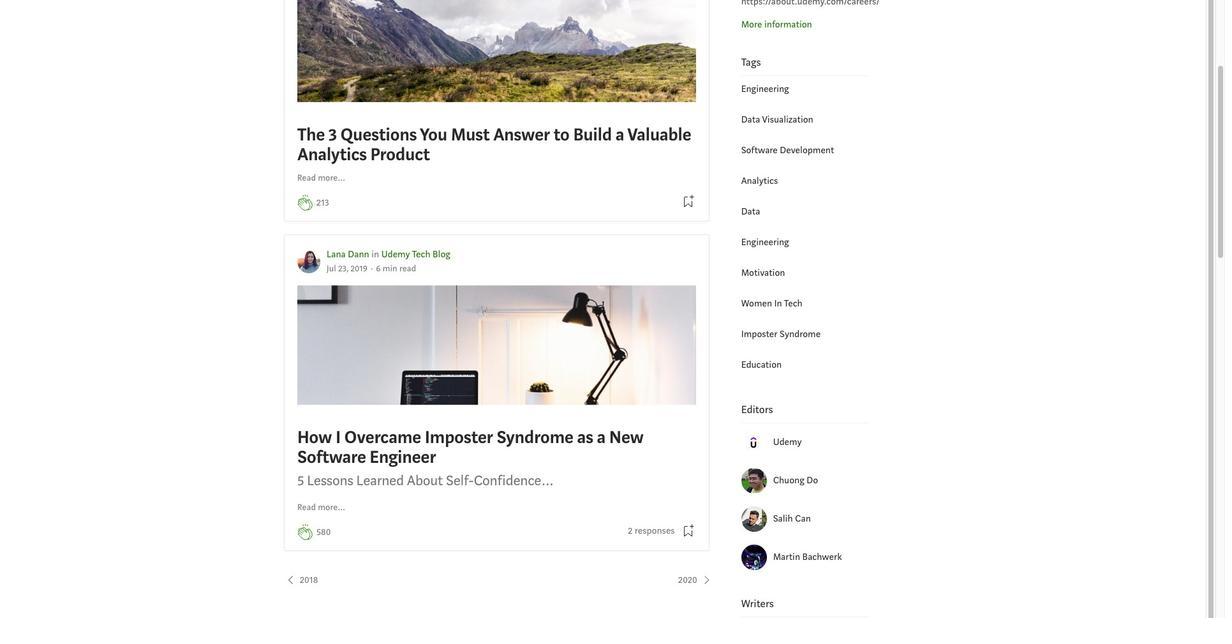 Task type: locate. For each thing, give the bounding box(es) containing it.
read more… up '213' at the left top
[[298, 173, 346, 184]]

a right the build
[[616, 123, 625, 146]]

580 button
[[317, 525, 331, 540]]

software development
[[742, 144, 835, 156]]

1 horizontal spatial analytics
[[742, 175, 778, 187]]

0 vertical spatial data
[[742, 113, 761, 126]]

1 horizontal spatial a
[[616, 123, 625, 146]]

more… up 580
[[318, 502, 346, 513]]

salih can
[[774, 513, 811, 525]]

0 horizontal spatial a
[[597, 426, 606, 449]]

analytics inside the 3 questions you must answer to build a valuable analytics product
[[298, 143, 367, 166]]

2018
[[300, 574, 318, 586]]

1 vertical spatial more…
[[318, 502, 346, 513]]

0 horizontal spatial imposter
[[425, 426, 493, 449]]

imposter inside how i overcame imposter syndrome as a new software engineer 5 lessons learned about self-confidence…
[[425, 426, 493, 449]]

about
[[407, 471, 443, 489]]

read
[[298, 173, 316, 184], [298, 502, 316, 513]]

self-
[[446, 471, 474, 489]]

read more… link
[[298, 172, 346, 185], [298, 501, 346, 514]]

0 vertical spatial more…
[[318, 173, 346, 184]]

go to the profile of chuong do image
[[742, 468, 767, 493]]

udemy up 6 min read image
[[382, 249, 410, 261]]

confidence…
[[474, 471, 554, 489]]

0 horizontal spatial udemy
[[382, 249, 410, 261]]

read more…
[[298, 173, 346, 184], [298, 502, 346, 513]]

engineering down tags
[[742, 83, 790, 95]]

imposter up education
[[742, 328, 778, 340]]

how i overcame imposter syndrome as a new software engineer 5 lessons learned about self-confidence…
[[298, 426, 644, 489]]

0 vertical spatial imposter
[[742, 328, 778, 340]]

read more… up 580
[[298, 502, 346, 513]]

2020
[[679, 574, 698, 586]]

the 3 questions you must answer to build a valuable analytics product link
[[298, 0, 696, 168]]

1 read from the top
[[298, 173, 316, 184]]

0 horizontal spatial tech
[[412, 249, 431, 261]]

1 vertical spatial a
[[597, 426, 606, 449]]

1 vertical spatial read more… link
[[298, 501, 346, 514]]

read more… link up 580
[[298, 501, 346, 514]]

1 engineering link from the top
[[742, 83, 790, 95]]

1 engineering from the top
[[742, 83, 790, 95]]

more…
[[318, 173, 346, 184], [318, 502, 346, 513]]

learned
[[357, 471, 404, 489]]

questions
[[341, 123, 417, 146]]

valuable
[[628, 123, 692, 146]]

syndrome
[[780, 328, 821, 340], [497, 426, 574, 449]]

a
[[616, 123, 625, 146], [597, 426, 606, 449]]

dann
[[348, 249, 369, 261]]

tech right 'in'
[[785, 297, 803, 309]]

1 vertical spatial read
[[298, 502, 316, 513]]

1 more… from the top
[[318, 173, 346, 184]]

lana dann link
[[327, 249, 369, 261]]

how
[[298, 426, 332, 449]]

0 vertical spatial read more… link
[[298, 172, 346, 185]]

syndrome up confidence…
[[497, 426, 574, 449]]

0 vertical spatial engineering link
[[742, 83, 790, 95]]

read down "the"
[[298, 173, 316, 184]]

1 horizontal spatial syndrome
[[780, 328, 821, 340]]

1 vertical spatial engineering
[[742, 236, 790, 248]]

tech left blog
[[412, 249, 431, 261]]

a right the as
[[597, 426, 606, 449]]

more information
[[742, 18, 813, 30]]

1 horizontal spatial udemy
[[774, 436, 802, 448]]

must
[[451, 123, 490, 146]]

1 vertical spatial tech
[[785, 297, 803, 309]]

1 data from the top
[[742, 113, 761, 126]]

1 vertical spatial udemy
[[774, 436, 802, 448]]

bachwerk
[[803, 551, 842, 563]]

engineering up 'motivation' at the top of page
[[742, 236, 790, 248]]

0 vertical spatial a
[[616, 123, 625, 146]]

1 vertical spatial data
[[742, 205, 761, 218]]

martin bachwerk link
[[774, 550, 869, 564]]

23,
[[338, 263, 349, 274]]

udemy tech blog link
[[382, 249, 451, 261]]

1 read more… from the top
[[298, 173, 346, 184]]

jul 23, 2019 link
[[327, 263, 368, 274]]

women
[[742, 297, 773, 309]]

more… up '213' at the left top
[[318, 173, 346, 184]]

1 vertical spatial syndrome
[[497, 426, 574, 449]]

education link
[[742, 359, 782, 371]]

0 vertical spatial read more…
[[298, 173, 346, 184]]

martin
[[774, 551, 801, 563]]

udemy right go to the profile of udemy image at the bottom right of the page
[[774, 436, 802, 448]]

read down 5
[[298, 502, 316, 513]]

2 data from the top
[[742, 205, 761, 218]]

you
[[420, 123, 448, 146]]

1 vertical spatial read more…
[[298, 502, 346, 513]]

motivation
[[742, 267, 786, 279]]

salih
[[774, 513, 793, 525]]

syndrome down 'in'
[[780, 328, 821, 340]]

data up the software
[[742, 113, 761, 126]]

engineering link
[[742, 83, 790, 95], [742, 236, 790, 248]]

engineering
[[742, 83, 790, 95], [742, 236, 790, 248]]

imposter up self-
[[425, 426, 493, 449]]

jul
[[327, 263, 336, 274]]

overcame
[[345, 426, 421, 449]]

read more… link up '213' at the left top
[[298, 172, 346, 185]]

analytics down the software
[[742, 175, 778, 187]]

chuong do
[[774, 474, 819, 486]]

tags
[[742, 55, 761, 69]]

0 vertical spatial read
[[298, 173, 316, 184]]

responses
[[635, 525, 675, 537]]

i
[[336, 426, 341, 449]]

data down analytics link
[[742, 205, 761, 218]]

analytics link
[[742, 175, 778, 187]]

data
[[742, 113, 761, 126], [742, 205, 761, 218]]

0 horizontal spatial analytics
[[298, 143, 367, 166]]

1 vertical spatial imposter
[[425, 426, 493, 449]]

1 vertical spatial engineering link
[[742, 236, 790, 248]]

analytics
[[298, 143, 367, 166], [742, 175, 778, 187]]

udemy
[[382, 249, 410, 261], [774, 436, 802, 448]]

tech
[[412, 249, 431, 261], [785, 297, 803, 309]]

2020 link
[[679, 573, 714, 587]]

213
[[317, 197, 329, 209]]

213 button
[[317, 196, 329, 211]]

engineering link up 'motivation' at the top of page
[[742, 236, 790, 248]]

1 read more… link from the top
[[298, 172, 346, 185]]

imposter
[[742, 328, 778, 340], [425, 426, 493, 449]]

lana
[[327, 249, 346, 261]]

1 horizontal spatial tech
[[785, 297, 803, 309]]

0 horizontal spatial syndrome
[[497, 426, 574, 449]]

engineering link down tags
[[742, 83, 790, 95]]

product
[[371, 143, 430, 166]]

writers
[[742, 597, 774, 610]]

2 read from the top
[[298, 502, 316, 513]]

software
[[742, 144, 778, 156]]

martin bachwerk
[[774, 551, 842, 563]]

0 vertical spatial analytics
[[298, 143, 367, 166]]

engineering for 2nd engineering link from the bottom
[[742, 83, 790, 95]]

2
[[628, 525, 633, 537]]

analytics up '213' at the left top
[[298, 143, 367, 166]]

2 engineering from the top
[[742, 236, 790, 248]]

2 read more… link from the top
[[298, 501, 346, 514]]

go to the profile of lana dann image
[[298, 250, 321, 273]]

0 vertical spatial engineering
[[742, 83, 790, 95]]



Task type: describe. For each thing, give the bounding box(es) containing it.
2019
[[351, 263, 368, 274]]

a inside how i overcame imposter syndrome as a new software engineer 5 lessons learned about self-confidence…
[[597, 426, 606, 449]]

2018 link
[[284, 573, 318, 587]]

imposter syndrome link
[[742, 328, 821, 340]]

engineering for first engineering link from the bottom
[[742, 236, 790, 248]]

a inside the 3 questions you must answer to build a valuable analytics product
[[616, 123, 625, 146]]

0 vertical spatial tech
[[412, 249, 431, 261]]

in
[[775, 297, 783, 309]]

5
[[298, 471, 304, 489]]

to
[[554, 123, 570, 146]]

answer
[[494, 123, 550, 146]]

lessons
[[307, 471, 353, 489]]

visualization
[[763, 113, 814, 126]]

0 vertical spatial syndrome
[[780, 328, 821, 340]]

more information link
[[742, 18, 813, 30]]

data link
[[742, 205, 761, 218]]

education
[[742, 359, 782, 371]]

6 min read image
[[376, 263, 416, 274]]

chuong do link
[[774, 474, 869, 488]]

new
[[610, 426, 644, 449]]

2 more… from the top
[[318, 502, 346, 513]]

2 engineering link from the top
[[742, 236, 790, 248]]

data visualization link
[[742, 113, 814, 126]]

chuong
[[774, 474, 805, 486]]

udemy link
[[774, 435, 869, 450]]

do
[[807, 474, 819, 486]]

3
[[329, 123, 337, 146]]

imposter syndrome
[[742, 328, 821, 340]]

the 3 questions you must answer to build a valuable analytics product
[[298, 123, 692, 166]]

as
[[577, 426, 594, 449]]

the
[[298, 123, 325, 146]]

build
[[574, 123, 612, 146]]

go to the profile of udemy image
[[742, 430, 767, 455]]

2 read more… from the top
[[298, 502, 346, 513]]

data for data visualization
[[742, 113, 761, 126]]

blog
[[433, 249, 451, 261]]

salih can link
[[774, 512, 869, 526]]

go to the profile of salih can image
[[742, 506, 767, 532]]

2 responses
[[628, 525, 675, 537]]

more
[[742, 18, 763, 30]]

0 vertical spatial udemy
[[382, 249, 410, 261]]

in
[[372, 249, 379, 261]]

development
[[780, 144, 835, 156]]

580
[[317, 526, 331, 538]]

information
[[765, 18, 813, 30]]

lana dann in udemy tech blog
[[327, 249, 451, 261]]

can
[[796, 513, 811, 525]]

go to the profile of martin bachwerk image
[[742, 545, 767, 570]]

editors
[[742, 403, 774, 416]]

2 responses link
[[628, 524, 675, 538]]

syndrome inside how i overcame imposter syndrome as a new software engineer 5 lessons learned about self-confidence…
[[497, 426, 574, 449]]

1 vertical spatial analytics
[[742, 175, 778, 187]]

software development link
[[742, 144, 835, 156]]

data for data link
[[742, 205, 761, 218]]

1 horizontal spatial imposter
[[742, 328, 778, 340]]

motivation link
[[742, 267, 786, 279]]

women in tech link
[[742, 297, 803, 309]]

jul 23, 2019
[[327, 263, 368, 274]]

data visualization
[[742, 113, 814, 126]]

women in tech
[[742, 297, 803, 309]]

software engineer
[[298, 446, 436, 469]]



Task type: vqa. For each thing, say whether or not it's contained in the screenshot.
3 Responses link
no



